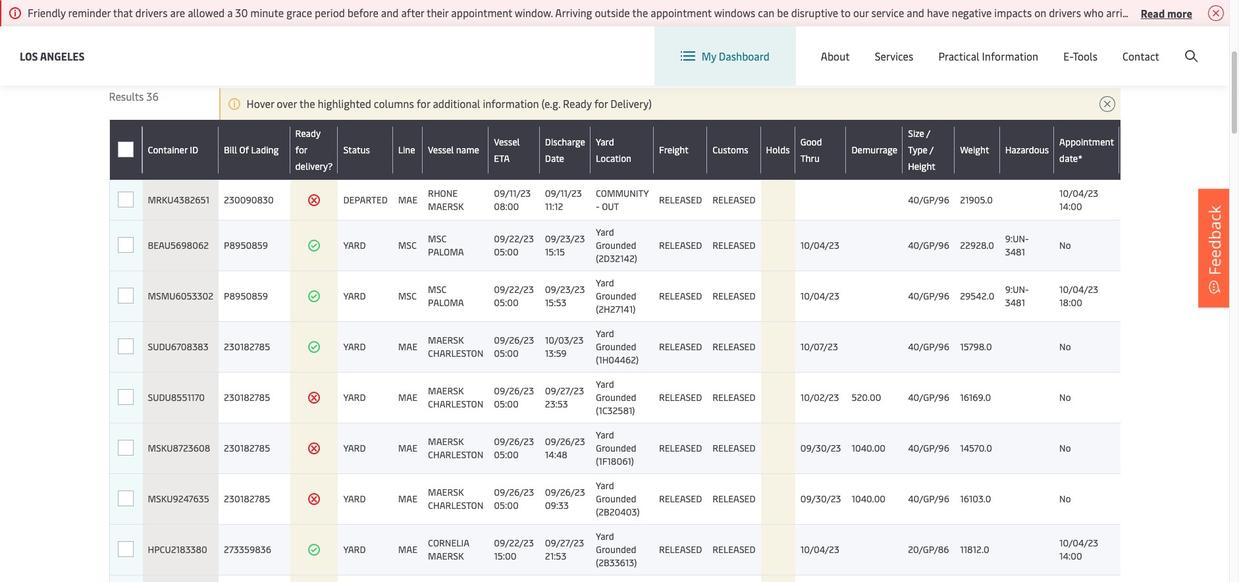 Task type: describe. For each thing, give the bounding box(es) containing it.
departed
[[343, 194, 388, 206]]

id
[[190, 144, 198, 156]]

p8950859 for beau5698062
[[224, 239, 268, 252]]

vessel name
[[428, 144, 479, 156]]

09/26/23 05:00 for 14:48
[[494, 435, 534, 461]]

05:00 for 09/27/23 23:53
[[494, 398, 519, 410]]

2 on from the left
[[1136, 5, 1148, 20]]

09/23/23 for 15:53
[[545, 283, 585, 296]]

community
[[596, 187, 649, 200]]

40/gp/96 for 15798.0
[[908, 340, 949, 353]]

of
[[239, 144, 249, 156]]

(2b33613)
[[596, 556, 637, 569]]

40/gp/96 for 21905.0
[[908, 194, 949, 206]]

1 horizontal spatial for
[[417, 96, 430, 111]]

los
[[20, 48, 38, 63]]

read
[[1141, 6, 1165, 20]]

(2b20403)
[[596, 506, 640, 518]]

type
[[908, 144, 928, 156]]

grace
[[286, 5, 312, 20]]

who
[[1084, 5, 1104, 20]]

1 maersk from the top
[[428, 200, 464, 213]]

discharge
[[545, 135, 585, 148]]

yard grounded (1h04462)
[[596, 327, 639, 366]]

yard for yard grounded (2h27141)
[[596, 277, 614, 289]]

maersk for 09/27/23 23:53
[[428, 385, 464, 397]]

40/gp/96 for 29542.0
[[908, 290, 949, 302]]

yard for yard grounded (1h04462)
[[596, 327, 614, 340]]

size / type / height
[[908, 127, 936, 173]]

maersk charleston for 23:53
[[428, 385, 483, 410]]

22928.0
[[960, 239, 994, 252]]

ready for delivery?
[[295, 127, 333, 173]]

e-tools
[[1064, 49, 1098, 63]]

ready inside ready for delivery?
[[295, 127, 321, 140]]

yard for yard grounded (1c32581)
[[596, 378, 614, 390]]

yard location
[[596, 135, 631, 164]]

05:00 for 09/23/23 15:15
[[494, 246, 519, 258]]

msku9247635
[[148, 493, 209, 505]]

good thru
[[801, 135, 822, 164]]

paloma for 09/23/23 15:15
[[428, 246, 464, 258]]

hover over the highlighted columns for additional information (e.g. ready for delivery)
[[247, 96, 652, 111]]

window.
[[515, 5, 553, 20]]

sudu8551170
[[148, 391, 205, 404]]

global menu
[[975, 39, 1035, 53]]

my dashboard
[[702, 49, 770, 63]]

grounded for (2h27141)
[[596, 290, 636, 302]]

yard for msmu6053302
[[343, 290, 366, 302]]

period
[[315, 5, 345, 20]]

contact
[[1123, 49, 1160, 63]]

yard for beau5698062
[[343, 239, 366, 252]]

switch
[[859, 38, 890, 53]]

230182785 for sudu6708383
[[224, 340, 270, 353]]

date*
[[1060, 152, 1083, 164]]

yard grounded (2b33613)
[[596, 530, 637, 569]]

grounded for (2d32142)
[[596, 239, 636, 252]]

out
[[1146, 135, 1161, 148]]

09/26/23 14:48
[[545, 435, 585, 461]]

eta
[[494, 152, 510, 164]]

mrku4382651
[[148, 194, 209, 206]]

29542.0
[[960, 290, 995, 302]]

can
[[758, 5, 775, 20]]

their
[[427, 5, 449, 20]]

09/26/23 up the 09:33
[[545, 486, 585, 498]]

name
[[456, 144, 479, 156]]

date inside gate out date
[[1124, 152, 1144, 164]]

height
[[908, 160, 936, 173]]

services
[[875, 49, 914, 63]]

login / create account link
[[1074, 26, 1204, 65]]

09/22/23 for 09/23/23 15:53
[[494, 283, 534, 296]]

maersk inside cornelia maersk
[[428, 550, 464, 562]]

13:59
[[545, 347, 567, 360]]

05:00 for 09/23/23 15:53
[[494, 296, 519, 309]]

practical information button
[[939, 26, 1039, 86]]

weight
[[960, 144, 989, 156]]

1 a from the left
[[227, 5, 233, 20]]

09/27/23 for 21:53
[[545, 537, 584, 549]]

11812.0
[[960, 543, 990, 556]]

our
[[853, 5, 869, 20]]

location for switch
[[893, 38, 933, 53]]

ready image for p8950859
[[307, 290, 321, 303]]

charleston for 09/27/23 23:53
[[428, 398, 483, 410]]

20/gp/86
[[908, 543, 949, 556]]

2 and from the left
[[907, 5, 924, 20]]

over
[[277, 96, 297, 111]]

maersk charleston for 13:59
[[428, 334, 483, 360]]

ready image for 273359836
[[307, 543, 321, 556]]

14570.0
[[960, 442, 992, 454]]

2 that from the left
[[1212, 5, 1231, 20]]

1 drivers from the left
[[135, 5, 168, 20]]

mae for 09:33
[[398, 493, 417, 505]]

09/11/23 08:00
[[494, 187, 531, 213]]

15:15
[[545, 246, 565, 258]]

mae for 13:59
[[398, 340, 417, 353]]

273359836
[[224, 543, 271, 556]]

for inside ready for delivery?
[[295, 144, 308, 156]]

allowed
[[188, 5, 225, 20]]

account
[[1165, 39, 1204, 53]]

09/22/23 05:00 for 15:53
[[494, 283, 534, 309]]

1 horizontal spatial the
[[632, 5, 648, 20]]

/ for size
[[926, 127, 930, 140]]

los angeles
[[20, 48, 85, 63]]

mae for 14:48
[[398, 442, 417, 454]]

impacts
[[994, 5, 1032, 20]]

container id
[[148, 144, 198, 156]]

maersk charleston for 14:48
[[428, 435, 483, 461]]

time.
[[1150, 5, 1174, 20]]

yard grounded (2b20403)
[[596, 479, 640, 518]]

no for 14570.0
[[1060, 442, 1071, 454]]

40/gp/96 for 16103.0
[[908, 493, 949, 505]]

no for 15798.0
[[1060, 340, 1071, 353]]

1040.00 for 14570.0
[[852, 442, 886, 454]]

09/26/23 09:33
[[545, 486, 585, 512]]

09/26/23 up 14:48
[[545, 435, 585, 448]]

friendly reminder that drivers are allowed a 30 minute grace period before and after their appointment window. arriving outside the appointment windows can be disruptive to our service and have negative impacts on drivers who arrive on time. drivers that a
[[28, 5, 1239, 20]]

no for 16103.0
[[1060, 493, 1071, 505]]

yard for msku9247635
[[343, 493, 366, 505]]

230182785 for msku9247635
[[224, 493, 270, 505]]

9:un- for 22928.0
[[1005, 232, 1029, 245]]

09/26/23 for 10/03/23 13:59
[[494, 334, 534, 346]]

about
[[821, 49, 850, 63]]

1 on from the left
[[1035, 5, 1046, 20]]

information
[[483, 96, 539, 111]]

09/30/23 for 14570.0
[[801, 442, 841, 454]]

09/30/23 for 16103.0
[[801, 493, 841, 505]]

08:00
[[494, 200, 519, 213]]

1 that from the left
[[113, 5, 133, 20]]

grounded for (2b20403)
[[596, 493, 636, 505]]

yard for yard grounded (2b33613)
[[596, 530, 614, 543]]

bill of lading
[[224, 144, 279, 156]]

grounded for (1f18061)
[[596, 442, 636, 454]]

no for 22928.0
[[1060, 239, 1071, 252]]

05:00 for 09/26/23 09:33
[[494, 499, 519, 512]]

switch location
[[859, 38, 933, 53]]

discharge date
[[545, 135, 585, 164]]

23:53
[[545, 398, 568, 410]]

sudu6708383
[[148, 340, 208, 353]]

service
[[872, 5, 904, 20]]

(2h27141)
[[596, 303, 636, 315]]

10/03/23
[[545, 334, 584, 346]]

(1c32581)
[[596, 404, 635, 417]]

14:00 for 11812.0
[[1060, 550, 1082, 562]]

gate out date
[[1124, 135, 1161, 164]]

1 vertical spatial the
[[299, 96, 315, 111]]

vessel for eta
[[494, 135, 520, 148]]

date inside discharge date
[[545, 152, 564, 164]]

09/11/23 11:12
[[545, 187, 582, 213]]

09/22/23 15:00
[[494, 537, 534, 562]]

minute
[[250, 5, 284, 20]]



Task type: locate. For each thing, give the bounding box(es) containing it.
more
[[1167, 6, 1192, 20]]

09/11/23 for 11:12
[[545, 187, 582, 200]]

yard inside yard grounded (2h27141)
[[596, 277, 614, 289]]

0 horizontal spatial for
[[295, 144, 308, 156]]

3 charleston from the top
[[428, 448, 483, 461]]

drivers
[[135, 5, 168, 20], [1049, 5, 1081, 20]]

1 05:00 from the top
[[494, 246, 519, 258]]

friendly
[[28, 5, 66, 20]]

2 09/22/23 from the top
[[494, 283, 534, 296]]

2 14:00 from the top
[[1060, 550, 1082, 562]]

grounded up the (2b20403)
[[596, 493, 636, 505]]

05:00 left 14:48
[[494, 448, 519, 461]]

40/gp/96 left the 14570.0
[[908, 442, 949, 454]]

09/27/23 23:53
[[545, 385, 584, 410]]

mae for 21:53
[[398, 543, 417, 556]]

1 appointment from the left
[[451, 5, 512, 20]]

grounded up (2d32142)
[[596, 239, 636, 252]]

4 no from the top
[[1060, 442, 1071, 454]]

1 horizontal spatial that
[[1212, 5, 1231, 20]]

customs
[[713, 144, 748, 156]]

maersk charleston for 09:33
[[428, 486, 483, 512]]

yard down (1c32581)
[[596, 429, 614, 441]]

7 yard from the top
[[343, 543, 366, 556]]

15798.0
[[960, 340, 992, 353]]

ready
[[563, 96, 592, 111], [295, 127, 321, 140]]

0 vertical spatial location
[[893, 38, 933, 53]]

1 and from the left
[[381, 5, 399, 20]]

2 maersk charleston from the top
[[428, 385, 483, 410]]

drivers left who
[[1049, 5, 1081, 20]]

3 09/22/23 from the top
[[494, 537, 534, 549]]

0 vertical spatial 09/22/23
[[494, 232, 534, 245]]

e-tools button
[[1064, 26, 1098, 86]]

0 horizontal spatial date
[[545, 152, 564, 164]]

0 vertical spatial 3481
[[1005, 246, 1025, 258]]

1 vertical spatial 09/22/23 05:00
[[494, 283, 534, 309]]

09/26/23 05:00 left 23:53
[[494, 385, 534, 410]]

1 vertical spatial not ready image
[[307, 391, 321, 404]]

9:un- for 29542.0
[[1005, 283, 1029, 296]]

yard grounded (1c32581)
[[596, 378, 636, 417]]

1 charleston from the top
[[428, 347, 483, 360]]

2 mae from the top
[[398, 340, 417, 353]]

0 horizontal spatial the
[[299, 96, 315, 111]]

0 vertical spatial 9:un- 3481
[[1005, 232, 1029, 258]]

0 vertical spatial ready
[[563, 96, 592, 111]]

0 vertical spatial 09/30/23
[[801, 442, 841, 454]]

vessel for name
[[428, 144, 454, 156]]

9:un- right 22928.0
[[1005, 232, 1029, 245]]

grounded inside yard grounded (1h04462)
[[596, 340, 636, 353]]

maersk charleston
[[428, 334, 483, 360], [428, 385, 483, 410], [428, 435, 483, 461], [428, 486, 483, 512]]

the right the outside at the top of page
[[632, 5, 648, 20]]

09/11/23
[[494, 187, 531, 200], [545, 187, 582, 200]]

1 date from the left
[[545, 152, 564, 164]]

yard for hpcu2183380
[[343, 543, 366, 556]]

hover
[[247, 96, 274, 111]]

additional
[[433, 96, 480, 111]]

2 3481 from the top
[[1005, 296, 1025, 309]]

yard for yard grounded (2b20403)
[[596, 479, 614, 492]]

yard for yard grounded (2d32142)
[[596, 226, 614, 238]]

yard right discharge
[[596, 135, 614, 148]]

yard down the (2b20403)
[[596, 530, 614, 543]]

not ready image for msku8723608
[[307, 442, 321, 455]]

9:un- 3481 for 29542.0
[[1005, 283, 1029, 309]]

hazardous
[[1005, 144, 1049, 156]]

14:00 for 21905.0
[[1060, 200, 1082, 213]]

0 vertical spatial ready image
[[307, 290, 321, 303]]

05:00 left 13:59
[[494, 347, 519, 360]]

1 yard from the top
[[343, 239, 366, 252]]

my
[[702, 49, 716, 63]]

0 vertical spatial not ready image
[[307, 194, 321, 207]]

09/23/23
[[545, 232, 585, 245], [545, 283, 585, 296]]

1 paloma from the top
[[428, 246, 464, 258]]

None checkbox
[[118, 142, 134, 158], [118, 192, 134, 207], [118, 238, 134, 254], [118, 288, 134, 304], [118, 339, 134, 355], [118, 440, 134, 456], [118, 441, 134, 456], [118, 541, 134, 557], [118, 542, 134, 558], [118, 142, 134, 158], [118, 192, 134, 207], [118, 238, 134, 254], [118, 288, 134, 304], [118, 339, 134, 355], [118, 440, 134, 456], [118, 441, 134, 456], [118, 541, 134, 557], [118, 542, 134, 558]]

community - out
[[596, 187, 649, 213]]

09/22/23 up the 15:00
[[494, 537, 534, 549]]

3 09/26/23 05:00 from the top
[[494, 435, 534, 461]]

09/23/23 up the 15:53
[[545, 283, 585, 296]]

2 09/27/23 from the top
[[545, 537, 584, 549]]

yard inside yard grounded (2d32142)
[[596, 226, 614, 238]]

for up delivery?
[[295, 144, 308, 156]]

10/04/23 14:00 for 11812.0
[[1060, 537, 1098, 562]]

0 vertical spatial paloma
[[428, 246, 464, 258]]

charleston for 09/26/23 09:33
[[428, 499, 483, 512]]

0 horizontal spatial drivers
[[135, 5, 168, 20]]

1 vertical spatial paloma
[[428, 296, 464, 309]]

date down the "gate"
[[1124, 152, 1144, 164]]

09/26/23 05:00 for 23:53
[[494, 385, 534, 410]]

7 40/gp/96 from the top
[[908, 493, 949, 505]]

yard down (1f18061)
[[596, 479, 614, 492]]

yard inside yard grounded (2b33613)
[[596, 530, 614, 543]]

0 horizontal spatial ready
[[295, 127, 321, 140]]

drivers left are
[[135, 5, 168, 20]]

09/26/23 05:00 left 14:48
[[494, 435, 534, 461]]

14:00
[[1060, 200, 1082, 213], [1060, 550, 1082, 562]]

arriving
[[555, 5, 592, 20]]

on right impacts
[[1035, 5, 1046, 20]]

1 vertical spatial 14:00
[[1060, 550, 1082, 562]]

1 horizontal spatial a
[[1234, 5, 1239, 20]]

2 drivers from the left
[[1049, 5, 1081, 20]]

1 horizontal spatial location
[[893, 38, 933, 53]]

1 horizontal spatial drivers
[[1049, 5, 1081, 20]]

2 a from the left
[[1234, 5, 1239, 20]]

paloma for 09/23/23 15:53
[[428, 296, 464, 309]]

read more
[[1141, 6, 1192, 20]]

0 vertical spatial the
[[632, 5, 648, 20]]

9:un- 3481 for 22928.0
[[1005, 232, 1029, 258]]

yard for yard grounded (1f18061)
[[596, 429, 614, 441]]

before
[[348, 5, 379, 20]]

6 yard from the top
[[596, 429, 614, 441]]

09/22/23 05:00 for 15:15
[[494, 232, 534, 258]]

yard inside yard grounded (1f18061)
[[596, 429, 614, 441]]

grounded up (1c32581)
[[596, 391, 636, 404]]

charleston for 09/26/23 14:48
[[428, 448, 483, 461]]

05:00 for 10/03/23 13:59
[[494, 347, 519, 360]]

(1f18061)
[[596, 455, 634, 467]]

1 horizontal spatial ready
[[563, 96, 592, 111]]

09/22/23 for 09/27/23 21:53
[[494, 537, 534, 549]]

10/04/23 18:00
[[1060, 283, 1098, 309]]

05:00 up the 09/22/23 15:00 on the left bottom of page
[[494, 499, 519, 512]]

09/26/23 for 09/26/23 14:48
[[494, 435, 534, 448]]

5 grounded from the top
[[596, 442, 636, 454]]

no for 16169.0
[[1060, 391, 1071, 404]]

1 09/27/23 from the top
[[545, 385, 584, 397]]

2 appointment from the left
[[651, 5, 712, 20]]

los angeles link
[[20, 48, 85, 64]]

bill
[[224, 144, 237, 156]]

0 horizontal spatial vessel
[[428, 144, 454, 156]]

1 vertical spatial location
[[596, 152, 631, 164]]

2 1040.00 from the top
[[852, 493, 886, 505]]

yard down out
[[596, 226, 614, 238]]

2 ready image from the top
[[307, 340, 321, 354]]

230182785
[[224, 340, 270, 353], [224, 391, 270, 404], [224, 442, 270, 454], [224, 493, 270, 505]]

16169.0
[[960, 391, 991, 404]]

7 grounded from the top
[[596, 543, 636, 556]]

0 vertical spatial not ready image
[[307, 442, 321, 455]]

2 grounded from the top
[[596, 290, 636, 302]]

1040.00 for 16103.0
[[852, 493, 886, 505]]

msc paloma for 15:53
[[428, 283, 464, 309]]

2 9:un- from the top
[[1005, 283, 1029, 296]]

4 maersk charleston from the top
[[428, 486, 483, 512]]

not ready image for msku9247635
[[307, 493, 321, 506]]

1 vertical spatial 9:un-
[[1005, 283, 1029, 296]]

09/23/23 up 15:15
[[545, 232, 585, 245]]

05:00 down 08:00
[[494, 246, 519, 258]]

40/gp/96 left 15798.0
[[908, 340, 949, 353]]

09/27/23 up 21:53
[[545, 537, 584, 549]]

40/gp/96 left 16103.0
[[908, 493, 949, 505]]

4 charleston from the top
[[428, 499, 483, 512]]

2 230182785 from the top
[[224, 391, 270, 404]]

1 msc paloma from the top
[[428, 232, 464, 258]]

yard for sudu8551170
[[343, 391, 366, 404]]

on left time.
[[1136, 5, 1148, 20]]

grounded inside yard grounded (2d32142)
[[596, 239, 636, 252]]

msc paloma for 15:15
[[428, 232, 464, 258]]

09/26/23 05:00 left 13:59
[[494, 334, 534, 360]]

1 horizontal spatial 09/11/23
[[545, 187, 582, 200]]

results
[[109, 89, 144, 103]]

05:00 for 09/26/23 14:48
[[494, 448, 519, 461]]

2 date from the left
[[1124, 152, 1144, 164]]

3481 right 29542.0
[[1005, 296, 1025, 309]]

appointment right their
[[451, 5, 512, 20]]

p8950859 right msmu6053302
[[224, 290, 268, 302]]

0 vertical spatial msc paloma
[[428, 232, 464, 258]]

36
[[146, 89, 159, 103]]

/ for login
[[1126, 39, 1130, 53]]

for left the delivery)
[[594, 96, 608, 111]]

maersk for 09/26/23 09:33
[[428, 486, 464, 498]]

0 vertical spatial 9:un-
[[1005, 232, 1029, 245]]

drivers
[[1176, 5, 1209, 20]]

3 grounded from the top
[[596, 340, 636, 353]]

grounded inside yard grounded (2b33613)
[[596, 543, 636, 556]]

out
[[602, 200, 619, 213]]

09/26/23 05:00 for 13:59
[[494, 334, 534, 360]]

/ right size
[[926, 127, 930, 140]]

1 14:00 from the top
[[1060, 200, 1082, 213]]

line
[[398, 144, 415, 156]]

09/26/23 left 09/26/23 09:33
[[494, 486, 534, 498]]

not ready image for yard
[[307, 391, 321, 404]]

1 vertical spatial 09/27/23
[[545, 537, 584, 549]]

0 horizontal spatial appointment
[[451, 5, 512, 20]]

4 40/gp/96 from the top
[[908, 340, 949, 353]]

rhone
[[428, 187, 458, 200]]

status
[[343, 144, 370, 156]]

yard down (2h27141)
[[596, 327, 614, 340]]

10/02/23
[[801, 391, 839, 404]]

2 09/22/23 05:00 from the top
[[494, 283, 534, 309]]

1 40/gp/96 from the top
[[908, 194, 949, 206]]

(2d32142)
[[596, 252, 637, 265]]

09/23/23 15:53
[[545, 283, 585, 309]]

05:00 left 23:53
[[494, 398, 519, 410]]

6 05:00 from the top
[[494, 499, 519, 512]]

a
[[227, 5, 233, 20], [1234, 5, 1239, 20]]

2 msc paloma from the top
[[428, 283, 464, 309]]

4 yard from the top
[[596, 327, 614, 340]]

1 yard from the top
[[596, 135, 614, 148]]

1 vertical spatial 09/30/23
[[801, 493, 841, 505]]

the right over
[[299, 96, 315, 111]]

1 vertical spatial not ready image
[[307, 493, 321, 506]]

cornelia
[[428, 537, 469, 549]]

maersk for 09/26/23 14:48
[[428, 435, 464, 448]]

maersk for 10/03/23 13:59
[[428, 334, 464, 346]]

None checkbox
[[118, 142, 134, 158], [118, 192, 134, 208], [118, 237, 134, 253], [118, 288, 134, 304], [118, 338, 134, 354], [118, 389, 134, 405], [118, 390, 134, 406], [118, 491, 134, 506], [118, 491, 134, 507], [118, 142, 134, 158], [118, 192, 134, 208], [118, 237, 134, 253], [118, 288, 134, 304], [118, 338, 134, 354], [118, 389, 134, 405], [118, 390, 134, 406], [118, 491, 134, 506], [118, 491, 134, 507]]

1 ready image from the top
[[307, 290, 321, 303]]

2 vertical spatial 09/22/23
[[494, 537, 534, 549]]

1 3481 from the top
[[1005, 246, 1025, 258]]

09/11/23 up 11:12 in the top of the page
[[545, 187, 582, 200]]

grounded for (2b33613)
[[596, 543, 636, 556]]

thru
[[801, 152, 820, 164]]

4 grounded from the top
[[596, 391, 636, 404]]

8 yard from the top
[[596, 530, 614, 543]]

1 vertical spatial p8950859
[[224, 290, 268, 302]]

2 40/gp/96 from the top
[[908, 239, 949, 252]]

2 10/04/23 14:00 from the top
[[1060, 537, 1098, 562]]

feedback button
[[1198, 189, 1231, 307]]

09/26/23 left 09/26/23 14:48
[[494, 435, 534, 448]]

grounded up (2b33613) on the bottom of the page
[[596, 543, 636, 556]]

not ready image
[[307, 442, 321, 455], [307, 493, 321, 506]]

18:00
[[1060, 296, 1082, 309]]

2 yard from the top
[[343, 290, 366, 302]]

09/22/23 05:00 down 08:00
[[494, 232, 534, 258]]

yard grounded (2h27141)
[[596, 277, 636, 315]]

1 vertical spatial ready image
[[307, 340, 321, 354]]

appointment
[[1060, 135, 1114, 148]]

yard inside yard grounded (1h04462)
[[596, 327, 614, 340]]

1 not ready image from the top
[[307, 194, 321, 207]]

not ready image
[[307, 194, 321, 207], [307, 391, 321, 404]]

30
[[235, 5, 248, 20]]

9:un- 3481 right 22928.0
[[1005, 232, 1029, 258]]

msc paloma
[[428, 232, 464, 258], [428, 283, 464, 309]]

3 no from the top
[[1060, 391, 1071, 404]]

14:48
[[545, 448, 568, 461]]

09/11/23 for 08:00
[[494, 187, 531, 200]]

40/gp/96 left 22928.0
[[908, 239, 949, 252]]

2 p8950859 from the top
[[224, 290, 268, 302]]

40/gp/96 left 16169.0
[[908, 391, 949, 404]]

0 vertical spatial 10/04/23 14:00
[[1060, 187, 1098, 213]]

6 grounded from the top
[[596, 493, 636, 505]]

10/04/23
[[1060, 187, 1098, 200], [801, 239, 839, 252], [1060, 283, 1098, 296], [801, 290, 839, 302], [1060, 537, 1098, 549], [801, 543, 839, 556]]

1 vertical spatial 09/23/23
[[545, 283, 585, 296]]

grounded up (1f18061)
[[596, 442, 636, 454]]

10/04/23 14:00 for 21905.0
[[1060, 187, 1098, 213]]

40/gp/96 for 16169.0
[[908, 391, 949, 404]]

1 09/30/23 from the top
[[801, 442, 841, 454]]

0 horizontal spatial on
[[1035, 5, 1046, 20]]

for right 'columns'
[[417, 96, 430, 111]]

a right close alert icon
[[1234, 5, 1239, 20]]

3 ready image from the top
[[307, 543, 321, 556]]

1 vertical spatial 1040.00
[[852, 493, 886, 505]]

1 vertical spatial 09/22/23
[[494, 283, 534, 296]]

1 vertical spatial /
[[926, 127, 930, 140]]

yard down (2d32142)
[[596, 277, 614, 289]]

0 vertical spatial /
[[1126, 39, 1130, 53]]

yard
[[343, 239, 366, 252], [343, 290, 366, 302], [343, 340, 366, 353], [343, 391, 366, 404], [343, 442, 366, 454], [343, 493, 366, 505], [343, 543, 366, 556]]

to
[[841, 5, 851, 20]]

3 230182785 from the top
[[224, 442, 270, 454]]

vessel left name on the left of page
[[428, 144, 454, 156]]

3 yard from the top
[[596, 277, 614, 289]]

0 vertical spatial 14:00
[[1060, 200, 1082, 213]]

6 yard from the top
[[343, 493, 366, 505]]

09/23/23 for 15:15
[[545, 232, 585, 245]]

freight
[[659, 144, 689, 156]]

05:00 left the 15:53
[[494, 296, 519, 309]]

appointment up my
[[651, 5, 712, 20]]

p8950859 for msmu6053302
[[224, 290, 268, 302]]

tools
[[1073, 49, 1098, 63]]

1 no from the top
[[1060, 239, 1071, 252]]

09/26/23
[[494, 334, 534, 346], [494, 385, 534, 397], [494, 435, 534, 448], [545, 435, 585, 448], [494, 486, 534, 498], [545, 486, 585, 498]]

0 vertical spatial p8950859
[[224, 239, 268, 252]]

1 vertical spatial ready
[[295, 127, 321, 140]]

read more button
[[1141, 5, 1192, 21]]

reminder
[[68, 5, 111, 20]]

1 9:un- from the top
[[1005, 232, 1029, 245]]

5 maersk from the top
[[428, 486, 464, 498]]

0 horizontal spatial a
[[227, 5, 233, 20]]

09/26/23 for 09/26/23 09:33
[[494, 486, 534, 498]]

1 mae from the top
[[398, 194, 417, 206]]

windows
[[714, 5, 755, 20]]

and left 'after'
[[381, 5, 399, 20]]

grounded inside yard grounded (2b20403)
[[596, 493, 636, 505]]

yard for yard location
[[596, 135, 614, 148]]

4 230182785 from the top
[[224, 493, 270, 505]]

yard for sudu6708383
[[343, 340, 366, 353]]

9:un- right 29542.0
[[1005, 283, 1029, 296]]

that right drivers
[[1212, 5, 1231, 20]]

0 horizontal spatial location
[[596, 152, 631, 164]]

/ right login
[[1126, 39, 1130, 53]]

1 not ready image from the top
[[307, 442, 321, 455]]

9:un- 3481 right 29542.0
[[1005, 283, 1029, 309]]

that right the reminder
[[113, 5, 133, 20]]

15:00
[[494, 550, 517, 562]]

5 mae from the top
[[398, 493, 417, 505]]

0 horizontal spatial 09/11/23
[[494, 187, 531, 200]]

on
[[1035, 5, 1046, 20], [1136, 5, 1148, 20]]

msc
[[428, 232, 446, 245], [398, 239, 417, 252], [428, 283, 446, 296], [398, 290, 417, 302]]

(1h04462)
[[596, 354, 639, 366]]

highlighted
[[318, 96, 371, 111]]

not ready image for departed
[[307, 194, 321, 207]]

location for yard
[[596, 152, 631, 164]]

delivery?
[[295, 160, 333, 173]]

09/26/23 05:00 for 09:33
[[494, 486, 534, 512]]

be
[[777, 5, 789, 20]]

grounded
[[596, 239, 636, 252], [596, 290, 636, 302], [596, 340, 636, 353], [596, 391, 636, 404], [596, 442, 636, 454], [596, 493, 636, 505], [596, 543, 636, 556]]

ready image
[[307, 239, 321, 252]]

mae for 23:53
[[398, 391, 417, 404]]

0 vertical spatial 09/27/23
[[545, 385, 584, 397]]

vessel up eta
[[494, 135, 520, 148]]

and left 'have'
[[907, 5, 924, 20]]

1 vertical spatial msc paloma
[[428, 283, 464, 309]]

columns
[[374, 96, 414, 111]]

09/22/23 left 09/23/23 15:53
[[494, 283, 534, 296]]

msku8723608
[[148, 442, 210, 454]]

3 yard from the top
[[343, 340, 366, 353]]

1 vertical spatial 3481
[[1005, 296, 1025, 309]]

ready image
[[307, 290, 321, 303], [307, 340, 321, 354], [307, 543, 321, 556]]

for
[[417, 96, 430, 111], [594, 96, 608, 111], [295, 144, 308, 156]]

1 vertical spatial 9:un- 3481
[[1005, 283, 1029, 309]]

1 maersk charleston from the top
[[428, 334, 483, 360]]

09/27/23
[[545, 385, 584, 397], [545, 537, 584, 549]]

grounded for (1c32581)
[[596, 391, 636, 404]]

date down discharge
[[545, 152, 564, 164]]

230182785 for msku8723608
[[224, 442, 270, 454]]

0 horizontal spatial and
[[381, 5, 399, 20]]

1 1040.00 from the top
[[852, 442, 886, 454]]

2 maersk from the top
[[428, 334, 464, 346]]

0 vertical spatial 09/22/23 05:00
[[494, 232, 534, 258]]

grounded up (1h04462)
[[596, 340, 636, 353]]

1 9:un- 3481 from the top
[[1005, 232, 1029, 258]]

1 09/23/23 from the top
[[545, 232, 585, 245]]

40/gp/96 left 29542.0
[[908, 290, 949, 302]]

2 horizontal spatial for
[[594, 96, 608, 111]]

09/22/23 for 09/23/23 15:15
[[494, 232, 534, 245]]

p8950859 down 230090830
[[224, 239, 268, 252]]

5 yard from the top
[[343, 442, 366, 454]]

09/26/23 05:00 left the 09:33
[[494, 486, 534, 512]]

3 mae from the top
[[398, 391, 417, 404]]

1 horizontal spatial vessel
[[494, 135, 520, 148]]

grounded up (2h27141)
[[596, 290, 636, 302]]

2 09/30/23 from the top
[[801, 493, 841, 505]]

2 not ready image from the top
[[307, 391, 321, 404]]

40/gp/96 for 22928.0
[[908, 239, 949, 252]]

1 horizontal spatial date
[[1124, 152, 1144, 164]]

09/22/23 05:00 left the 15:53
[[494, 283, 534, 309]]

2 9:un- 3481 from the top
[[1005, 283, 1029, 309]]

ready right (e.g.
[[563, 96, 592, 111]]

09/22/23
[[494, 232, 534, 245], [494, 283, 534, 296], [494, 537, 534, 549]]

230182785 for sudu8551170
[[224, 391, 270, 404]]

21:53
[[545, 550, 566, 562]]

2 09/26/23 05:00 from the top
[[494, 385, 534, 410]]

3 maersk from the top
[[428, 385, 464, 397]]

ready up delivery?
[[295, 127, 321, 140]]

/ right the type
[[930, 144, 934, 156]]

3481 for 22928.0
[[1005, 246, 1025, 258]]

1 09/26/23 05:00 from the top
[[494, 334, 534, 360]]

ready image for 230182785
[[307, 340, 321, 354]]

6 mae from the top
[[398, 543, 417, 556]]

1 vertical spatial 10/04/23 14:00
[[1060, 537, 1098, 562]]

1 10/04/23 14:00 from the top
[[1060, 187, 1098, 213]]

1 09/11/23 from the left
[[494, 187, 531, 200]]

gate
[[1124, 135, 1144, 148]]

0 vertical spatial 09/23/23
[[545, 232, 585, 245]]

1 horizontal spatial appointment
[[651, 5, 712, 20]]

1 p8950859 from the top
[[224, 239, 268, 252]]

09/27/23 for 23:53
[[545, 385, 584, 397]]

2 yard from the top
[[596, 226, 614, 238]]

4 09/26/23 05:00 from the top
[[494, 486, 534, 512]]

3 40/gp/96 from the top
[[908, 290, 949, 302]]

yard inside "yard location"
[[596, 135, 614, 148]]

2 vertical spatial ready image
[[307, 543, 321, 556]]

location right switch
[[893, 38, 933, 53]]

4 maersk from the top
[[428, 435, 464, 448]]

4 mae from the top
[[398, 442, 417, 454]]

3481
[[1005, 246, 1025, 258], [1005, 296, 1025, 309]]

0 vertical spatial 1040.00
[[852, 442, 886, 454]]

09/26/23 left 09/27/23 23:53
[[494, 385, 534, 397]]

yard inside yard grounded (1c32581)
[[596, 378, 614, 390]]

close alert image
[[1208, 5, 1224, 21]]

5 40/gp/96 from the top
[[908, 391, 949, 404]]

0 horizontal spatial that
[[113, 5, 133, 20]]

charleston for 10/03/23 13:59
[[428, 347, 483, 360]]

2 05:00 from the top
[[494, 296, 519, 309]]

3481 for 29542.0
[[1005, 296, 1025, 309]]

negative
[[952, 5, 992, 20]]

1 horizontal spatial and
[[907, 5, 924, 20]]

09/26/23 left 10/03/23
[[494, 334, 534, 346]]

40/gp/96 for 14570.0
[[908, 442, 949, 454]]

e-
[[1064, 49, 1073, 63]]

3481 right 22928.0
[[1005, 246, 1025, 258]]

grounded for (1h04462)
[[596, 340, 636, 353]]

practical
[[939, 49, 980, 63]]

a left 30
[[227, 5, 233, 20]]

yard down (1h04462)
[[596, 378, 614, 390]]

40/gp/96 down height
[[908, 194, 949, 206]]

6 40/gp/96 from the top
[[908, 442, 949, 454]]

2 vertical spatial /
[[930, 144, 934, 156]]

09/11/23 up 08:00
[[494, 187, 531, 200]]

are
[[170, 5, 185, 20]]

4 yard from the top
[[343, 391, 366, 404]]

location up community on the top of page
[[596, 152, 631, 164]]

mae for 11:12
[[398, 194, 417, 206]]

1 horizontal spatial on
[[1136, 5, 1148, 20]]

09/27/23 up 23:53
[[545, 385, 584, 397]]

09/22/23 down 08:00
[[494, 232, 534, 245]]

login / create account
[[1098, 39, 1204, 53]]

vessel
[[494, 135, 520, 148], [428, 144, 454, 156]]

yard inside yard grounded (2b20403)
[[596, 479, 614, 492]]



Task type: vqa. For each thing, say whether or not it's contained in the screenshot.
Truck
no



